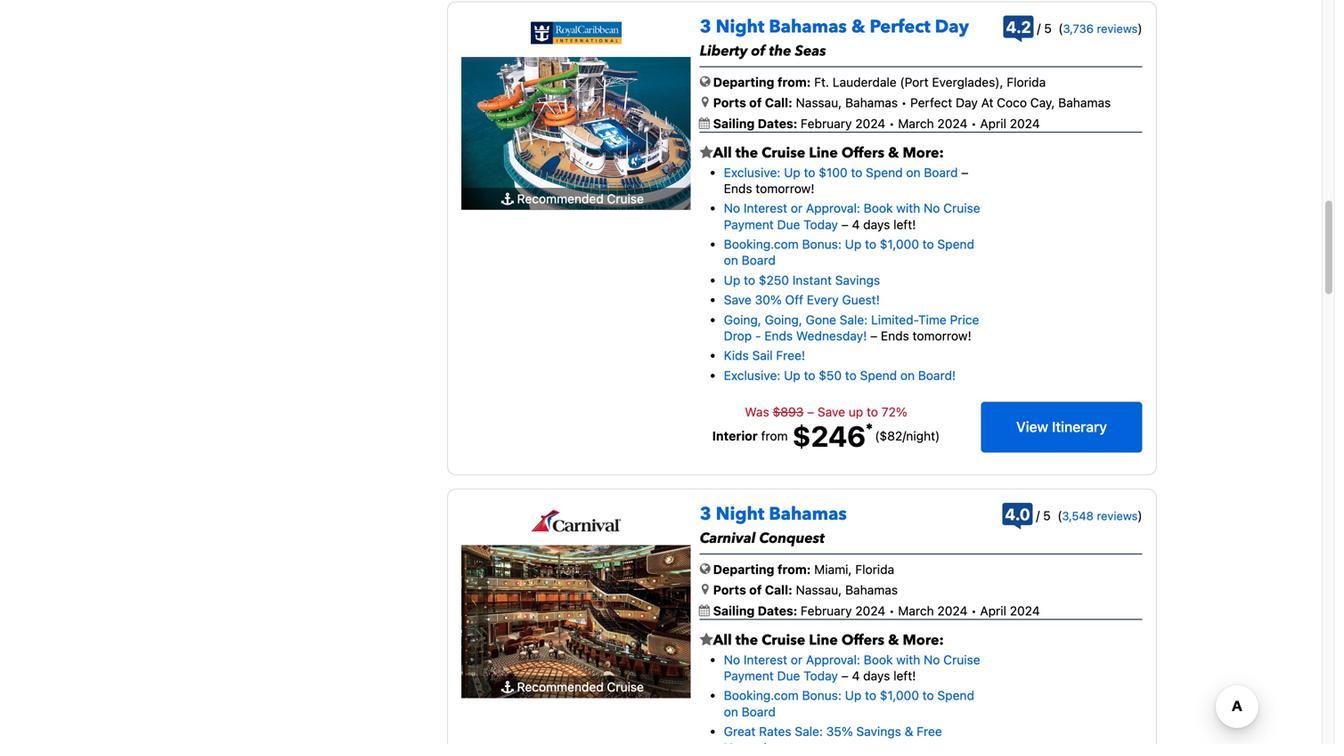 Task type: describe. For each thing, give the bounding box(es) containing it.
sale: inside going, going, gone sale: limited-time price drop - ends wednesday!
[[840, 313, 868, 327]]

tomorrow! for limited-
[[913, 329, 972, 343]]

price
[[950, 313, 979, 327]]

miami,
[[814, 563, 852, 577]]

no interest or approval: book with no cruise payment due today for 1st no interest or approval: book with no cruise payment due today link from the bottom of the page
[[724, 653, 981, 684]]

spend inside the kids sail free! exclusive: up to $50 to spend on board!
[[860, 368, 897, 383]]

free!
[[776, 349, 805, 363]]

booking.com for to
[[724, 237, 799, 252]]

to left $50
[[804, 368, 816, 383]]

3 night bahamas carnival conquest
[[700, 503, 847, 549]]

the inside 3 night bahamas & perfect day liberty of the seas
[[769, 42, 792, 61]]

1 vertical spatial perfect
[[911, 95, 953, 110]]

view itinerary
[[1017, 419, 1107, 436]]

was $893 – save up to 72%
[[745, 405, 908, 420]]

lauderdale
[[833, 75, 897, 89]]

3,736
[[1063, 22, 1094, 35]]

& down nassau, bahamas
[[888, 631, 899, 651]]

1 vertical spatial florida
[[856, 563, 895, 577]]

free
[[917, 725, 942, 740]]

at
[[981, 95, 994, 110]]

– ends tomorrow! for limited-
[[867, 329, 972, 343]]

all the cruise line offers & more: for 3 night bahamas & perfect day
[[713, 143, 944, 163]]

with for 1st no interest or approval: book with no cruise payment due today link
[[896, 201, 921, 216]]

ports for 3 night bahamas
[[713, 583, 746, 598]]

(port
[[900, 75, 929, 89]]

$246
[[793, 420, 866, 454]]

4.2 / 5 ( 3,736 reviews )
[[1006, 17, 1143, 37]]

from
[[761, 429, 788, 444]]

recommended for 3 night bahamas & perfect day
[[517, 191, 604, 206]]

kids sail free! link
[[724, 349, 805, 363]]

of for 3 night bahamas & perfect day
[[749, 95, 762, 110]]

up to $250 instant savings link
[[724, 273, 880, 288]]

departing from: ft. lauderdale (port everglades), florida
[[713, 75, 1046, 89]]

1 horizontal spatial save
[[818, 405, 846, 420]]

seas
[[795, 42, 826, 61]]

night for &
[[716, 15, 765, 39]]

with for 1st no interest or approval: book with no cruise payment due today link from the bottom of the page
[[896, 653, 921, 668]]

day inside 3 night bahamas & perfect day liberty of the seas
[[935, 15, 969, 39]]

great rates sale: 35% savings & free upgrades link
[[724, 725, 942, 745]]

star image
[[700, 146, 713, 160]]

gone
[[806, 313, 836, 327]]

rates
[[759, 725, 792, 740]]

$100
[[819, 165, 848, 180]]

every
[[807, 293, 839, 307]]

3,548
[[1062, 510, 1094, 523]]

( for 3 night bahamas
[[1058, 509, 1062, 523]]

sail
[[752, 349, 773, 363]]

spend inside booking.com bonus: up to $1,000 to spend on board great rates sale: 35% savings & free upgrades
[[938, 689, 975, 704]]

asterisk image
[[866, 423, 873, 430]]

interest for 1st no interest or approval: book with no cruise payment due today link
[[744, 201, 788, 216]]

& inside booking.com bonus: up to $1,000 to spend on board great rates sale: 35% savings & free upgrades
[[905, 725, 914, 740]]

to right $100 in the right top of the page
[[851, 165, 863, 180]]

ports of call: for 3 night bahamas
[[713, 583, 793, 598]]

4 for 1st no interest or approval: book with no cruise payment due today link from the bottom of the page
[[852, 669, 860, 684]]

offers for 3 night bahamas & perfect day
[[842, 143, 885, 163]]

offers for 3 night bahamas
[[842, 631, 885, 651]]

night)
[[906, 429, 940, 444]]

payment for 1st no interest or approval: book with no cruise payment due today link
[[724, 217, 774, 232]]

1 vertical spatial day
[[956, 95, 978, 110]]

ends inside going, going, gone sale: limited-time price drop - ends wednesday!
[[765, 329, 793, 343]]

more: for 3 night bahamas
[[903, 631, 944, 651]]

book for 1st no interest or approval: book with no cruise payment due today link from the bottom of the page
[[864, 653, 893, 668]]

nassau, bahamas • perfect day at coco cay, bahamas
[[796, 95, 1111, 110]]

$1,000 for 35%
[[880, 689, 919, 704]]

board!
[[918, 368, 956, 383]]

conquest
[[759, 529, 825, 549]]

– for 1st no interest or approval: book with no cruise payment due today link
[[842, 217, 849, 232]]

bonus: for instant
[[802, 237, 842, 252]]

dates: for 3 night bahamas
[[758, 604, 798, 619]]

interior
[[712, 429, 758, 444]]

kids sail free! exclusive: up to $50 to spend on board!
[[724, 349, 956, 383]]

5 for 3 night bahamas
[[1043, 509, 1051, 523]]

3,736 reviews link
[[1063, 22, 1138, 35]]

left! for 1st no interest or approval: book with no cruise payment due today link from the bottom of the page
[[894, 669, 916, 684]]

3 for &
[[700, 15, 712, 39]]

map marker image
[[702, 584, 709, 596]]

carnival
[[700, 529, 756, 549]]

reviews for 3 night bahamas
[[1097, 510, 1138, 523]]

wednesday!
[[796, 329, 867, 343]]

off
[[785, 293, 804, 307]]

departing for 3 night bahamas & perfect day
[[713, 75, 775, 89]]

february for 3 night bahamas
[[801, 604, 852, 619]]

bonus: for 35%
[[802, 689, 842, 704]]

sailing dates: for 3 night bahamas & perfect day
[[713, 116, 801, 131]]

interest for 1st no interest or approval: book with no cruise payment due today link from the bottom of the page
[[744, 653, 788, 668]]

from: for 3 night bahamas & perfect day
[[778, 75, 811, 89]]

going, going, gone sale: limited-time price drop - ends wednesday!
[[724, 313, 979, 343]]

to up free
[[923, 689, 934, 704]]

exclusive: up to $100 to spend on board link
[[724, 165, 958, 180]]

$250
[[759, 273, 789, 288]]

sale: inside booking.com bonus: up to $1,000 to spend on board great rates sale: 35% savings & free upgrades
[[795, 725, 823, 740]]

– 4 days left! for 1st no interest or approval: book with no cruise payment due today link
[[838, 217, 916, 232]]

the for 3 night bahamas & perfect day
[[736, 143, 758, 163]]

to up time
[[923, 237, 934, 252]]

– for going, going, gone sale: limited-time price drop - ends wednesday! link at the right of the page
[[871, 329, 878, 343]]

upgrades
[[724, 741, 780, 745]]

recommended cruise for 3 night bahamas
[[517, 680, 644, 695]]

dates: for 3 night bahamas & perfect day
[[758, 116, 798, 131]]

cay,
[[1031, 95, 1055, 110]]

exclusive: up to $100 to spend on board
[[724, 165, 958, 180]]

72%
[[882, 405, 908, 420]]

to up guest!
[[865, 237, 877, 252]]

exclusive: inside the kids sail free! exclusive: up to $50 to spend on board!
[[724, 368, 781, 383]]

anchor image for 3 night bahamas
[[501, 682, 514, 694]]

30%
[[755, 293, 782, 307]]

4.2
[[1006, 17, 1031, 37]]

($82
[[875, 429, 903, 444]]

1 horizontal spatial florida
[[1007, 75, 1046, 89]]

1 exclusive: from the top
[[724, 165, 781, 180]]

april for 3 night bahamas
[[980, 604, 1007, 619]]

& inside 3 night bahamas & perfect day liberty of the seas
[[852, 15, 865, 39]]

march for 3 night bahamas
[[898, 604, 934, 619]]

the for 3 night bahamas
[[736, 631, 758, 651]]

more: for 3 night bahamas & perfect day
[[903, 143, 944, 163]]

up left $100 in the right top of the page
[[784, 165, 801, 180]]

up
[[849, 405, 864, 420]]

3 night bahamas & perfect day liberty of the seas
[[700, 15, 969, 61]]

to left $100 in the right top of the page
[[804, 165, 816, 180]]

4.0
[[1005, 505, 1030, 524]]

calendar image for 3 night bahamas
[[699, 605, 710, 617]]

) for 3 night bahamas & perfect day
[[1138, 21, 1143, 36]]

up inside booking.com bonus: up to $1,000 to spend on board great rates sale: 35% savings & free upgrades
[[845, 689, 862, 704]]

-
[[756, 329, 761, 343]]

limited-
[[871, 313, 919, 327]]

($82 / night)
[[875, 429, 940, 444]]

( for 3 night bahamas & perfect day
[[1059, 21, 1063, 36]]

was
[[745, 405, 770, 420]]

on right $100 in the right top of the page
[[906, 165, 921, 180]]

kids
[[724, 349, 749, 363]]



Task type: vqa. For each thing, say whether or not it's contained in the screenshot.
the person related to $779
no



Task type: locate. For each thing, give the bounding box(es) containing it.
interior from $246
[[712, 420, 866, 454]]

reviews right 3,548
[[1097, 510, 1138, 523]]

on inside booking.com bonus: up to $1,000 to spend on board up to $250 instant savings save 30% off every guest!
[[724, 253, 738, 268]]

1 vertical spatial $1,000
[[880, 689, 919, 704]]

1 vertical spatial all
[[713, 631, 732, 651]]

2 $1,000 from the top
[[880, 689, 919, 704]]

liberty of the seas image
[[461, 57, 691, 210]]

1 vertical spatial (
[[1058, 509, 1062, 523]]

no interest or approval: book with no cruise payment due today up booking.com bonus: up to $1,000 to spend on board great rates sale: 35% savings & free upgrades
[[724, 653, 981, 684]]

1 or from the top
[[791, 201, 803, 216]]

2 vertical spatial /
[[1036, 509, 1040, 523]]

with up free
[[896, 653, 921, 668]]

ports of call: right map marker image
[[713, 95, 793, 110]]

3 for carnival
[[700, 503, 712, 527]]

2 ports of call: from the top
[[713, 583, 793, 598]]

1 vertical spatial departing
[[713, 563, 775, 577]]

1 vertical spatial approval:
[[806, 653, 861, 668]]

1 nassau, from the top
[[796, 95, 842, 110]]

2 book from the top
[[864, 653, 893, 668]]

calendar image down map marker image
[[699, 117, 710, 129]]

everglades),
[[932, 75, 1004, 89]]

2 reviews from the top
[[1097, 510, 1138, 523]]

today for 1st no interest or approval: book with no cruise payment due today link
[[804, 217, 838, 232]]

1 vertical spatial nassau,
[[796, 583, 842, 598]]

0 vertical spatial night
[[716, 15, 765, 39]]

0 horizontal spatial save
[[724, 293, 752, 307]]

booking.com up $250
[[724, 237, 799, 252]]

on inside booking.com bonus: up to $1,000 to spend on board great rates sale: 35% savings & free upgrades
[[724, 705, 738, 720]]

tomorrow!
[[756, 181, 815, 196], [913, 329, 972, 343]]

1 vertical spatial no interest or approval: book with no cruise payment due today link
[[724, 653, 981, 684]]

1 due from the top
[[777, 217, 800, 232]]

bahamas down lauderdale
[[845, 95, 898, 110]]

all for 3 night bahamas & perfect day
[[713, 143, 732, 163]]

recommended cruise for 3 night bahamas & perfect day
[[517, 191, 644, 206]]

exclusive: up to $50 to spend on board! link
[[724, 368, 956, 383]]

perfect inside 3 night bahamas & perfect day liberty of the seas
[[870, 15, 931, 39]]

bahamas right cay,
[[1059, 95, 1111, 110]]

1 vertical spatial /
[[903, 429, 906, 444]]

– 4 days left! for 1st no interest or approval: book with no cruise payment due today link from the bottom of the page
[[838, 669, 916, 684]]

sale: left the '35%'
[[795, 725, 823, 740]]

0 vertical spatial ports of call:
[[713, 95, 793, 110]]

ends
[[724, 181, 752, 196], [765, 329, 793, 343], [881, 329, 909, 343]]

to left $250
[[744, 273, 756, 288]]

1 ports of call: from the top
[[713, 95, 793, 110]]

0 vertical spatial booking.com
[[724, 237, 799, 252]]

to right $50
[[845, 368, 857, 383]]

2 sailing from the top
[[713, 604, 755, 619]]

book up booking.com bonus: up to $1,000 to spend on board great rates sale: 35% savings & free upgrades
[[864, 653, 893, 668]]

1 vertical spatial march
[[898, 604, 934, 619]]

2 vertical spatial board
[[742, 705, 776, 720]]

2 nassau, from the top
[[796, 583, 842, 598]]

/
[[1037, 21, 1041, 36], [903, 429, 906, 444], [1036, 509, 1040, 523]]

1 vertical spatial with
[[896, 653, 921, 668]]

2 all from the top
[[713, 631, 732, 651]]

1 more: from the top
[[903, 143, 944, 163]]

1 calendar image from the top
[[699, 117, 710, 129]]

savings up guest!
[[835, 273, 880, 288]]

or for 1st no interest or approval: book with no cruise payment due today link from the bottom of the page
[[791, 653, 803, 668]]

0 vertical spatial ports
[[713, 95, 746, 110]]

days up booking.com bonus: up to $1,000 to spend on board great rates sale: 35% savings & free upgrades
[[863, 669, 890, 684]]

2 days from the top
[[863, 669, 890, 684]]

february 2024 • march 2024 • april 2024
[[801, 116, 1040, 131], [801, 604, 1040, 619]]

due
[[777, 217, 800, 232], [777, 669, 800, 684]]

0 vertical spatial april
[[980, 116, 1007, 131]]

2 no interest or approval: book with no cruise payment due today from the top
[[724, 653, 981, 684]]

days
[[863, 217, 890, 232], [863, 669, 890, 684]]

1 interest from the top
[[744, 201, 788, 216]]

1 reviews from the top
[[1097, 22, 1138, 35]]

no interest or approval: book with no cruise payment due today link up booking.com bonus: up to $1,000 to spend on board great rates sale: 35% savings & free upgrades
[[724, 653, 981, 684]]

1 vertical spatial calendar image
[[699, 605, 710, 617]]

reviews
[[1097, 22, 1138, 35], [1097, 510, 1138, 523]]

board for booking.com bonus: up to $1,000 to spend on board great rates sale: 35% savings & free upgrades
[[742, 705, 776, 720]]

( inside 4.2 / 5 ( 3,736 reviews )
[[1059, 21, 1063, 36]]

1 vertical spatial )
[[1138, 509, 1143, 523]]

& up lauderdale
[[852, 15, 865, 39]]

1 with from the top
[[896, 201, 921, 216]]

bahamas up 'seas'
[[769, 15, 847, 39]]

1 march from the top
[[898, 116, 934, 131]]

april
[[980, 116, 1007, 131], [980, 604, 1007, 619]]

sailing for 3 night bahamas
[[713, 604, 755, 619]]

payment for 1st no interest or approval: book with no cruise payment due today link from the bottom of the page
[[724, 669, 774, 684]]

line up $100 in the right top of the page
[[809, 143, 838, 163]]

$1,000 inside booking.com bonus: up to $1,000 to spend on board great rates sale: 35% savings & free upgrades
[[880, 689, 919, 704]]

booking.com bonus: up to $1,000 to spend on board up to $250 instant savings save 30% off every guest!
[[724, 237, 975, 307]]

left!
[[894, 217, 916, 232], [894, 669, 916, 684]]

0 vertical spatial 4
[[852, 217, 860, 232]]

2 calendar image from the top
[[699, 605, 710, 617]]

1 vertical spatial dates:
[[758, 604, 798, 619]]

of inside 3 night bahamas & perfect day liberty of the seas
[[751, 42, 766, 61]]

carnival conquest image
[[461, 546, 691, 699]]

on inside the kids sail free! exclusive: up to $50 to spend on board!
[[901, 368, 915, 383]]

february 2024 • march 2024 • april 2024 down nassau, bahamas • perfect day at coco cay, bahamas
[[801, 116, 1040, 131]]

interest
[[744, 201, 788, 216], [744, 653, 788, 668]]

0 vertical spatial days
[[863, 217, 890, 232]]

2 line from the top
[[809, 631, 838, 651]]

globe image
[[700, 563, 711, 575]]

2024
[[856, 116, 886, 131], [938, 116, 968, 131], [1010, 116, 1040, 131], [856, 604, 886, 619], [938, 604, 968, 619], [1010, 604, 1040, 619]]

0 vertical spatial booking.com bonus: up to $1,000 to spend on board link
[[724, 237, 975, 268]]

february for 3 night bahamas & perfect day
[[801, 116, 852, 131]]

–
[[962, 165, 969, 180], [842, 217, 849, 232], [871, 329, 878, 343], [807, 405, 814, 420], [842, 669, 849, 684]]

1 horizontal spatial tomorrow!
[[913, 329, 972, 343]]

1 vertical spatial 3
[[700, 503, 712, 527]]

0 vertical spatial all
[[713, 143, 732, 163]]

carnival cruise line image
[[531, 510, 622, 533]]

bonus: inside booking.com bonus: up to $1,000 to spend on board great rates sale: 35% savings & free upgrades
[[802, 689, 842, 704]]

itinerary
[[1052, 419, 1107, 436]]

– inside – ends tomorrow!
[[962, 165, 969, 180]]

/ inside 4.0 / 5 ( 3,548 reviews )
[[1036, 509, 1040, 523]]

all the cruise line offers & more: up $100 in the right top of the page
[[713, 143, 944, 163]]

departing from: miami, florida
[[713, 563, 895, 577]]

bonus: inside booking.com bonus: up to $1,000 to spend on board up to $250 instant savings save 30% off every guest!
[[802, 237, 842, 252]]

board up $250
[[742, 253, 776, 268]]

2 booking.com from the top
[[724, 689, 799, 704]]

0 horizontal spatial tomorrow!
[[756, 181, 815, 196]]

today up booking.com bonus: up to $1,000 to spend on board great rates sale: 35% savings & free upgrades
[[804, 669, 838, 684]]

1 vertical spatial due
[[777, 669, 800, 684]]

4
[[852, 217, 860, 232], [852, 669, 860, 684]]

all the cruise line offers & more: for 3 night bahamas
[[713, 631, 944, 651]]

board inside booking.com bonus: up to $1,000 to spend on board up to $250 instant savings save 30% off every guest!
[[742, 253, 776, 268]]

1 vertical spatial recommended cruise
[[517, 680, 644, 695]]

0 horizontal spatial ends
[[724, 181, 752, 196]]

$1,000 up guest!
[[880, 237, 919, 252]]

reviews inside 4.0 / 5 ( 3,548 reviews )
[[1097, 510, 1138, 523]]

night for carnival
[[716, 503, 765, 527]]

1 vertical spatial recommended
[[517, 680, 604, 695]]

dates: down departing from: miami, florida
[[758, 604, 798, 619]]

up up guest!
[[845, 237, 862, 252]]

of right the liberty in the top right of the page
[[751, 42, 766, 61]]

bahamas down miami,
[[845, 583, 898, 598]]

2 – 4 days left! from the top
[[838, 669, 916, 684]]

1 booking.com from the top
[[724, 237, 799, 252]]

going,
[[724, 313, 762, 327], [765, 313, 803, 327]]

view
[[1017, 419, 1049, 436]]

0 vertical spatial perfect
[[870, 15, 931, 39]]

nassau, for nassau, bahamas
[[796, 583, 842, 598]]

1 no interest or approval: book with no cruise payment due today link from the top
[[724, 201, 981, 232]]

2 anchor image from the top
[[501, 682, 514, 694]]

spend up price
[[938, 237, 975, 252]]

call: right map marker image
[[765, 95, 793, 110]]

/ for 3 night bahamas
[[1036, 509, 1040, 523]]

line
[[809, 143, 838, 163], [809, 631, 838, 651]]

35%
[[827, 725, 853, 740]]

2 march from the top
[[898, 604, 934, 619]]

1 ) from the top
[[1138, 21, 1143, 36]]

3 inside 3 night bahamas & perfect day liberty of the seas
[[700, 15, 712, 39]]

spend up 72%
[[860, 368, 897, 383]]

night up carnival
[[716, 503, 765, 527]]

ft.
[[814, 75, 829, 89]]

2 interest from the top
[[744, 653, 788, 668]]

2 going, from the left
[[765, 313, 803, 327]]

departing for 3 night bahamas
[[713, 563, 775, 577]]

nassau, for nassau, bahamas • perfect day at coco cay, bahamas
[[796, 95, 842, 110]]

1 february from the top
[[801, 116, 852, 131]]

2 dates: from the top
[[758, 604, 798, 619]]

1 approval: from the top
[[806, 201, 861, 216]]

$893
[[773, 405, 804, 420]]

1 booking.com bonus: up to $1,000 to spend on board link from the top
[[724, 237, 975, 268]]

bonus:
[[802, 237, 842, 252], [802, 689, 842, 704]]

– down nassau, bahamas • perfect day at coco cay, bahamas
[[962, 165, 969, 180]]

4 up booking.com bonus: up to $1,000 to spend on board up to $250 instant savings save 30% off every guest!
[[852, 217, 860, 232]]

1 all from the top
[[713, 143, 732, 163]]

sailing down the liberty in the top right of the page
[[713, 116, 755, 131]]

due up rates
[[777, 669, 800, 684]]

sailing dates: for 3 night bahamas
[[713, 604, 801, 619]]

today
[[804, 217, 838, 232], [804, 669, 838, 684]]

ports for 3 night bahamas & perfect day
[[713, 95, 746, 110]]

savings inside booking.com bonus: up to $1,000 to spend on board great rates sale: 35% savings & free upgrades
[[857, 725, 901, 740]]

day up everglades),
[[935, 15, 969, 39]]

recommended
[[517, 191, 604, 206], [517, 680, 604, 695]]

instant
[[793, 273, 832, 288]]

/ right 4.2
[[1037, 21, 1041, 36]]

approval: for 1st no interest or approval: book with no cruise payment due today link
[[806, 201, 861, 216]]

save left 30%
[[724, 293, 752, 307]]

book for 1st no interest or approval: book with no cruise payment due today link
[[864, 201, 893, 216]]

1 vertical spatial – ends tomorrow!
[[867, 329, 972, 343]]

1 $1,000 from the top
[[880, 237, 919, 252]]

– for exclusive: up to $100 to spend on board link
[[962, 165, 969, 180]]

0 vertical spatial of
[[751, 42, 766, 61]]

1 recommended cruise from the top
[[517, 191, 644, 206]]

booking.com bonus: up to $1,000 to spend on board great rates sale: 35% savings & free upgrades
[[724, 689, 975, 745]]

0 vertical spatial $1,000
[[880, 237, 919, 252]]

1 vertical spatial ports of call:
[[713, 583, 793, 598]]

1 vertical spatial february 2024 • march 2024 • april 2024
[[801, 604, 1040, 619]]

savings for instant
[[835, 273, 880, 288]]

– ends tomorrow!
[[724, 165, 969, 196], [867, 329, 972, 343]]

0 vertical spatial left!
[[894, 217, 916, 232]]

$1,000 inside booking.com bonus: up to $1,000 to spend on board up to $250 instant savings save 30% off every guest!
[[880, 237, 919, 252]]

on up great
[[724, 705, 738, 720]]

recommended cruise
[[517, 191, 644, 206], [517, 680, 644, 695]]

march for 3 night bahamas & perfect day
[[898, 116, 934, 131]]

1 payment from the top
[[724, 217, 774, 232]]

5 inside 4.0 / 5 ( 3,548 reviews )
[[1043, 509, 1051, 523]]

ends inside – ends tomorrow!
[[724, 181, 752, 196]]

line down nassau, bahamas
[[809, 631, 838, 651]]

ports right map marker image
[[713, 95, 746, 110]]

bahamas up conquest
[[769, 503, 847, 527]]

1 line from the top
[[809, 143, 838, 163]]

1 vertical spatial 4
[[852, 669, 860, 684]]

tomorrow! inside – ends tomorrow!
[[756, 181, 815, 196]]

nassau, down the ft.
[[796, 95, 842, 110]]

0 vertical spatial tomorrow!
[[756, 181, 815, 196]]

5
[[1044, 21, 1052, 36], [1043, 509, 1051, 523]]

of right map marker image
[[749, 95, 762, 110]]

1 going, from the left
[[724, 313, 762, 327]]

on
[[906, 165, 921, 180], [724, 253, 738, 268], [901, 368, 915, 383], [724, 705, 738, 720]]

– for 1st no interest or approval: book with no cruise payment due today link from the bottom of the page
[[842, 669, 849, 684]]

to up the great rates sale: 35% savings & free upgrades link at the right of the page
[[865, 689, 877, 704]]

0 vertical spatial march
[[898, 116, 934, 131]]

1 vertical spatial sailing
[[713, 604, 755, 619]]

february down the ft.
[[801, 116, 852, 131]]

from: left the ft.
[[778, 75, 811, 89]]

0 vertical spatial february 2024 • march 2024 • april 2024
[[801, 116, 1040, 131]]

4 up booking.com bonus: up to $1,000 to spend on board great rates sale: 35% savings & free upgrades
[[852, 669, 860, 684]]

sailing dates: down the liberty in the top right of the page
[[713, 116, 801, 131]]

sailing dates: down departing from: miami, florida
[[713, 604, 801, 619]]

sale: down guest!
[[840, 313, 868, 327]]

2 due from the top
[[777, 669, 800, 684]]

of right map marker icon
[[749, 583, 762, 598]]

from:
[[778, 75, 811, 89], [778, 563, 811, 577]]

anchor image
[[501, 193, 514, 205], [501, 682, 514, 694]]

february
[[801, 116, 852, 131], [801, 604, 852, 619]]

2 vertical spatial the
[[736, 631, 758, 651]]

0 vertical spatial sailing
[[713, 116, 755, 131]]

board down nassau, bahamas • perfect day at coco cay, bahamas
[[924, 165, 958, 180]]

booking.com bonus: up to $1,000 to spend on board link
[[724, 237, 975, 268], [724, 689, 975, 720]]

1 all the cruise line offers & more: from the top
[[713, 143, 944, 163]]

0 vertical spatial interest
[[744, 201, 788, 216]]

1 book from the top
[[864, 201, 893, 216]]

0 vertical spatial 5
[[1044, 21, 1052, 36]]

0 vertical spatial all the cruise line offers & more:
[[713, 143, 944, 163]]

2 ports from the top
[[713, 583, 746, 598]]

) inside 4.0 / 5 ( 3,548 reviews )
[[1138, 509, 1143, 523]]

great
[[724, 725, 756, 740]]

1 vertical spatial of
[[749, 95, 762, 110]]

booking.com up rates
[[724, 689, 799, 704]]

bahamas inside 3 night bahamas & perfect day liberty of the seas
[[769, 15, 847, 39]]

to
[[804, 165, 816, 180], [851, 165, 863, 180], [865, 237, 877, 252], [923, 237, 934, 252], [744, 273, 756, 288], [804, 368, 816, 383], [845, 368, 857, 383], [867, 405, 878, 420], [865, 689, 877, 704], [923, 689, 934, 704]]

calendar image for 3 night bahamas & perfect day
[[699, 117, 710, 129]]

coco
[[997, 95, 1027, 110]]

1 vertical spatial from:
[[778, 563, 811, 577]]

$1,000 for instant
[[880, 237, 919, 252]]

days up booking.com bonus: up to $1,000 to spend on board up to $250 instant savings save 30% off every guest!
[[863, 217, 890, 232]]

1 sailing from the top
[[713, 116, 755, 131]]

on left board!
[[901, 368, 915, 383]]

up inside the kids sail free! exclusive: up to $50 to spend on board!
[[784, 368, 801, 383]]

all the cruise line offers & more: down nassau, bahamas
[[713, 631, 944, 651]]

or
[[791, 201, 803, 216], [791, 653, 803, 668]]

1 vertical spatial ports
[[713, 583, 746, 598]]

2 recommended from the top
[[517, 680, 604, 695]]

2 april from the top
[[980, 604, 1007, 619]]

anchor image for 3 night bahamas & perfect day
[[501, 193, 514, 205]]

– ends tomorrow! for to
[[724, 165, 969, 196]]

0 vertical spatial february
[[801, 116, 852, 131]]

ends for exclusive:
[[724, 181, 752, 196]]

0 vertical spatial dates:
[[758, 116, 798, 131]]

3,548 reviews link
[[1062, 510, 1138, 523]]

3
[[700, 15, 712, 39], [700, 503, 712, 527]]

night
[[716, 15, 765, 39], [716, 503, 765, 527]]

) right 3,548
[[1138, 509, 1143, 523]]

& up exclusive: up to $100 to spend on board
[[888, 143, 899, 163]]

0 vertical spatial )
[[1138, 21, 1143, 36]]

globe image
[[700, 75, 711, 88]]

1 vertical spatial today
[[804, 669, 838, 684]]

departing down carnival
[[713, 563, 775, 577]]

ports
[[713, 95, 746, 110], [713, 583, 746, 598]]

2 february from the top
[[801, 604, 852, 619]]

2 payment from the top
[[724, 669, 774, 684]]

up up the '35%'
[[845, 689, 862, 704]]

booking.com inside booking.com bonus: up to $1,000 to spend on board great rates sale: 35% savings & free upgrades
[[724, 689, 799, 704]]

no interest or approval: book with no cruise payment due today link
[[724, 201, 981, 232], [724, 653, 981, 684]]

1 – 4 days left! from the top
[[838, 217, 916, 232]]

0 horizontal spatial going,
[[724, 313, 762, 327]]

call: for 3 night bahamas & perfect day
[[765, 95, 793, 110]]

0 vertical spatial calendar image
[[699, 117, 710, 129]]

2 bonus: from the top
[[802, 689, 842, 704]]

of for 3 night bahamas
[[749, 583, 762, 598]]

all for 3 night bahamas
[[713, 631, 732, 651]]

0 vertical spatial florida
[[1007, 75, 1046, 89]]

0 vertical spatial exclusive:
[[724, 165, 781, 180]]

spend inside booking.com bonus: up to $1,000 to spend on board up to $250 instant savings save 30% off every guest!
[[938, 237, 975, 252]]

2 departing from the top
[[713, 563, 775, 577]]

bonus: up instant
[[802, 237, 842, 252]]

sailing
[[713, 116, 755, 131], [713, 604, 755, 619]]

& left free
[[905, 725, 914, 740]]

due for 1st no interest or approval: book with no cruise payment due today link
[[777, 217, 800, 232]]

booking.com inside booking.com bonus: up to $1,000 to spend on board up to $250 instant savings save 30% off every guest!
[[724, 237, 799, 252]]

board inside booking.com bonus: up to $1,000 to spend on board great rates sale: 35% savings & free upgrades
[[742, 705, 776, 720]]

1 vertical spatial call:
[[765, 583, 793, 598]]

0 vertical spatial board
[[924, 165, 958, 180]]

1 vertical spatial all the cruise line offers & more:
[[713, 631, 944, 651]]

to up asterisk 'icon'
[[867, 405, 878, 420]]

2 call: from the top
[[765, 583, 793, 598]]

1 anchor image from the top
[[501, 193, 514, 205]]

1 night from the top
[[716, 15, 765, 39]]

approval: for 1st no interest or approval: book with no cruise payment due today link from the bottom of the page
[[806, 653, 861, 668]]

april for 3 night bahamas & perfect day
[[980, 116, 1007, 131]]

1 vertical spatial booking.com bonus: up to $1,000 to spend on board link
[[724, 689, 975, 720]]

)
[[1138, 21, 1143, 36], [1138, 509, 1143, 523]]

/ inside 4.2 / 5 ( 3,736 reviews )
[[1037, 21, 1041, 36]]

1 3 from the top
[[700, 15, 712, 39]]

•
[[901, 95, 907, 110], [889, 116, 895, 131], [971, 116, 977, 131], [889, 604, 895, 619], [971, 604, 977, 619]]

&
[[852, 15, 865, 39], [888, 143, 899, 163], [888, 631, 899, 651], [905, 725, 914, 740]]

line for 3 night bahamas
[[809, 631, 838, 651]]

2 february 2024 • march 2024 • april 2024 from the top
[[801, 604, 1040, 619]]

– up booking.com bonus: up to $1,000 to spend on board great rates sale: 35% savings & free upgrades
[[842, 669, 849, 684]]

approval: up booking.com bonus: up to $1,000 to spend on board great rates sale: 35% savings & free upgrades
[[806, 653, 861, 668]]

save
[[724, 293, 752, 307], [818, 405, 846, 420]]

perfect
[[870, 15, 931, 39], [911, 95, 953, 110]]

day
[[935, 15, 969, 39], [956, 95, 978, 110]]

reviews for 3 night bahamas & perfect day
[[1097, 22, 1138, 35]]

sale:
[[840, 313, 868, 327], [795, 725, 823, 740]]

february 2024 • march 2024 • april 2024 for 3 night bahamas & perfect day
[[801, 116, 1040, 131]]

1 vertical spatial savings
[[857, 725, 901, 740]]

5 for 3 night bahamas & perfect day
[[1044, 21, 1052, 36]]

0 vertical spatial – 4 days left!
[[838, 217, 916, 232]]

recommended for 3 night bahamas
[[517, 680, 604, 695]]

booking.com bonus: up to $1,000 to spend on board link up the '35%'
[[724, 689, 975, 720]]

2 horizontal spatial ends
[[881, 329, 909, 343]]

– up booking.com bonus: up to $1,000 to spend on board up to $250 instant savings save 30% off every guest!
[[842, 217, 849, 232]]

1 vertical spatial booking.com
[[724, 689, 799, 704]]

– right $893 at the bottom right of page
[[807, 405, 814, 420]]

/ right the 4.0
[[1036, 509, 1040, 523]]

royal caribbean image
[[531, 22, 622, 44]]

2 offers from the top
[[842, 631, 885, 651]]

4 for 1st no interest or approval: book with no cruise payment due today link
[[852, 217, 860, 232]]

interest up $250
[[744, 201, 788, 216]]

2 sailing dates: from the top
[[713, 604, 801, 619]]

0 vertical spatial recommended cruise
[[517, 191, 644, 206]]

star image
[[700, 633, 713, 648]]

spend up free
[[938, 689, 975, 704]]

2 all the cruise line offers & more: from the top
[[713, 631, 944, 651]]

5 inside 4.2 / 5 ( 3,736 reviews )
[[1044, 21, 1052, 36]]

ports of call: for 3 night bahamas & perfect day
[[713, 95, 793, 110]]

1 vertical spatial 5
[[1043, 509, 1051, 523]]

up left $250
[[724, 273, 741, 288]]

line for 3 night bahamas & perfect day
[[809, 143, 838, 163]]

no
[[724, 201, 740, 216], [924, 201, 940, 216], [724, 653, 740, 668], [924, 653, 940, 668]]

1 bonus: from the top
[[802, 237, 842, 252]]

booking.com
[[724, 237, 799, 252], [724, 689, 799, 704]]

) for 3 night bahamas
[[1138, 509, 1143, 523]]

save inside booking.com bonus: up to $1,000 to spend on board up to $250 instant savings save 30% off every guest!
[[724, 293, 752, 307]]

( inside 4.0 / 5 ( 3,548 reviews )
[[1058, 509, 1062, 523]]

3 up carnival
[[700, 503, 712, 527]]

0 vertical spatial or
[[791, 201, 803, 216]]

/ for 3 night bahamas & perfect day
[[1037, 21, 1041, 36]]

departing down the liberty in the top right of the page
[[713, 75, 775, 89]]

2 booking.com bonus: up to $1,000 to spend on board link from the top
[[724, 689, 975, 720]]

save 30% off every guest! link
[[724, 293, 880, 307]]

spend right $100 in the right top of the page
[[866, 165, 903, 180]]

calendar image
[[699, 117, 710, 129], [699, 605, 710, 617]]

4.0 / 5 ( 3,548 reviews )
[[1005, 505, 1143, 524]]

(
[[1059, 21, 1063, 36], [1058, 509, 1062, 523]]

1 vertical spatial tomorrow!
[[913, 329, 972, 343]]

0 vertical spatial from:
[[778, 75, 811, 89]]

$1,000 up free
[[880, 689, 919, 704]]

night inside the 3 night bahamas carnival conquest
[[716, 503, 765, 527]]

0 vertical spatial (
[[1059, 21, 1063, 36]]

0 horizontal spatial sale:
[[795, 725, 823, 740]]

2 night from the top
[[716, 503, 765, 527]]

2 more: from the top
[[903, 631, 944, 651]]

florida up nassau, bahamas
[[856, 563, 895, 577]]

february 2024 • march 2024 • april 2024 for 3 night bahamas
[[801, 604, 1040, 619]]

1 departing from the top
[[713, 75, 775, 89]]

1 sailing dates: from the top
[[713, 116, 801, 131]]

drop
[[724, 329, 752, 343]]

sailing down carnival
[[713, 604, 755, 619]]

0 vertical spatial savings
[[835, 273, 880, 288]]

bonus: up the '35%'
[[802, 689, 842, 704]]

1 recommended from the top
[[517, 191, 604, 206]]

0 vertical spatial /
[[1037, 21, 1041, 36]]

0 vertical spatial save
[[724, 293, 752, 307]]

map marker image
[[702, 96, 709, 108]]

call: for 3 night bahamas
[[765, 583, 793, 598]]

save left the up
[[818, 405, 846, 420]]

1 vertical spatial night
[[716, 503, 765, 527]]

2 recommended cruise from the top
[[517, 680, 644, 695]]

2 or from the top
[[791, 653, 803, 668]]

– 4 days left! up booking.com bonus: up to $1,000 to spend on board great rates sale: 35% savings & free upgrades
[[838, 669, 916, 684]]

5 right 4.2
[[1044, 21, 1052, 36]]

0 vertical spatial recommended
[[517, 191, 604, 206]]

1 vertical spatial offers
[[842, 631, 885, 651]]

1 april from the top
[[980, 116, 1007, 131]]

nassau, bahamas
[[796, 583, 898, 598]]

( right 4.2
[[1059, 21, 1063, 36]]

today for 1st no interest or approval: book with no cruise payment due today link from the bottom of the page
[[804, 669, 838, 684]]

left! for 1st no interest or approval: book with no cruise payment due today link
[[894, 217, 916, 232]]

spend
[[866, 165, 903, 180], [938, 237, 975, 252], [860, 368, 897, 383], [938, 689, 975, 704]]

view itinerary link
[[981, 402, 1143, 453]]

2 exclusive: from the top
[[724, 368, 781, 383]]

1 4 from the top
[[852, 217, 860, 232]]

1 days from the top
[[863, 217, 890, 232]]

calendar image down map marker icon
[[699, 605, 710, 617]]

2 with from the top
[[896, 653, 921, 668]]

from: for 3 night bahamas
[[778, 563, 811, 577]]

1 call: from the top
[[765, 95, 793, 110]]

going, going, gone sale: limited-time price drop - ends wednesday! link
[[724, 313, 979, 343]]

1 february 2024 • march 2024 • april 2024 from the top
[[801, 116, 1040, 131]]

2 approval: from the top
[[806, 653, 861, 668]]

1 horizontal spatial ends
[[765, 329, 793, 343]]

today down $100 in the right top of the page
[[804, 217, 838, 232]]

reviews inside 4.2 / 5 ( 3,736 reviews )
[[1097, 22, 1138, 35]]

1 today from the top
[[804, 217, 838, 232]]

february down nassau, bahamas
[[801, 604, 852, 619]]

ends for going,
[[881, 329, 909, 343]]

1 vertical spatial more:
[[903, 631, 944, 651]]

night up the liberty in the top right of the page
[[716, 15, 765, 39]]

with down exclusive: up to $100 to spend on board link
[[896, 201, 921, 216]]

2 today from the top
[[804, 669, 838, 684]]

savings right the '35%'
[[857, 725, 901, 740]]

2 3 from the top
[[700, 503, 712, 527]]

3 inside the 3 night bahamas carnival conquest
[[700, 503, 712, 527]]

liberty
[[700, 42, 748, 61]]

booking.com for rates
[[724, 689, 799, 704]]

1 from: from the top
[[778, 75, 811, 89]]

days for 1st no interest or approval: book with no cruise payment due today link from the bottom of the page
[[863, 669, 890, 684]]

0 vertical spatial due
[[777, 217, 800, 232]]

1 left! from the top
[[894, 217, 916, 232]]

2 left! from the top
[[894, 669, 916, 684]]

no interest or approval: book with no cruise payment due today link down exclusive: up to $100 to spend on board
[[724, 201, 981, 232]]

bahamas inside the 3 night bahamas carnival conquest
[[769, 503, 847, 527]]

days for 1st no interest or approval: book with no cruise payment due today link
[[863, 217, 890, 232]]

0 vertical spatial call:
[[765, 95, 793, 110]]

2 4 from the top
[[852, 669, 860, 684]]

1 offers from the top
[[842, 143, 885, 163]]

1 vertical spatial board
[[742, 253, 776, 268]]

board for booking.com bonus: up to $1,000 to spend on board up to $250 instant savings save 30% off every guest!
[[742, 253, 776, 268]]

$1,000
[[880, 237, 919, 252], [880, 689, 919, 704]]

time
[[919, 313, 947, 327]]

savings inside booking.com bonus: up to $1,000 to spend on board up to $250 instant savings save 30% off every guest!
[[835, 273, 880, 288]]

going, up drop
[[724, 313, 762, 327]]

night inside 3 night bahamas & perfect day liberty of the seas
[[716, 15, 765, 39]]

1 vertical spatial the
[[736, 143, 758, 163]]

2 from: from the top
[[778, 563, 811, 577]]

savings for 35%
[[857, 725, 901, 740]]

0 horizontal spatial florida
[[856, 563, 895, 577]]

$50
[[819, 368, 842, 383]]

0 vertical spatial 3
[[700, 15, 712, 39]]

no interest or approval: book with no cruise payment due today for 1st no interest or approval: book with no cruise payment due today link
[[724, 201, 981, 232]]

1 ports from the top
[[713, 95, 746, 110]]

1 no interest or approval: book with no cruise payment due today from the top
[[724, 201, 981, 232]]

) inside 4.2 / 5 ( 3,736 reviews )
[[1138, 21, 1143, 36]]

0 vertical spatial – ends tomorrow!
[[724, 165, 969, 196]]

or for 1st no interest or approval: book with no cruise payment due today link
[[791, 201, 803, 216]]

1 dates: from the top
[[758, 116, 798, 131]]

offers down nassau, bahamas
[[842, 631, 885, 651]]

/ down 72%
[[903, 429, 906, 444]]

due for 1st no interest or approval: book with no cruise payment due today link from the bottom of the page
[[777, 669, 800, 684]]

guest!
[[842, 293, 880, 307]]

0 vertical spatial bonus:
[[802, 237, 842, 252]]

sailing for 3 night bahamas & perfect day
[[713, 116, 755, 131]]

exclusive: left $100 in the right top of the page
[[724, 165, 781, 180]]

1 vertical spatial – 4 days left!
[[838, 669, 916, 684]]

0 vertical spatial the
[[769, 42, 792, 61]]

2 ) from the top
[[1138, 509, 1143, 523]]

2 no interest or approval: book with no cruise payment due today link from the top
[[724, 653, 981, 684]]

0 vertical spatial departing
[[713, 75, 775, 89]]

approval: down $100 in the right top of the page
[[806, 201, 861, 216]]

0 vertical spatial no interest or approval: book with no cruise payment due today
[[724, 201, 981, 232]]

tomorrow! for to
[[756, 181, 815, 196]]

the right star icon on the right of the page
[[736, 631, 758, 651]]



